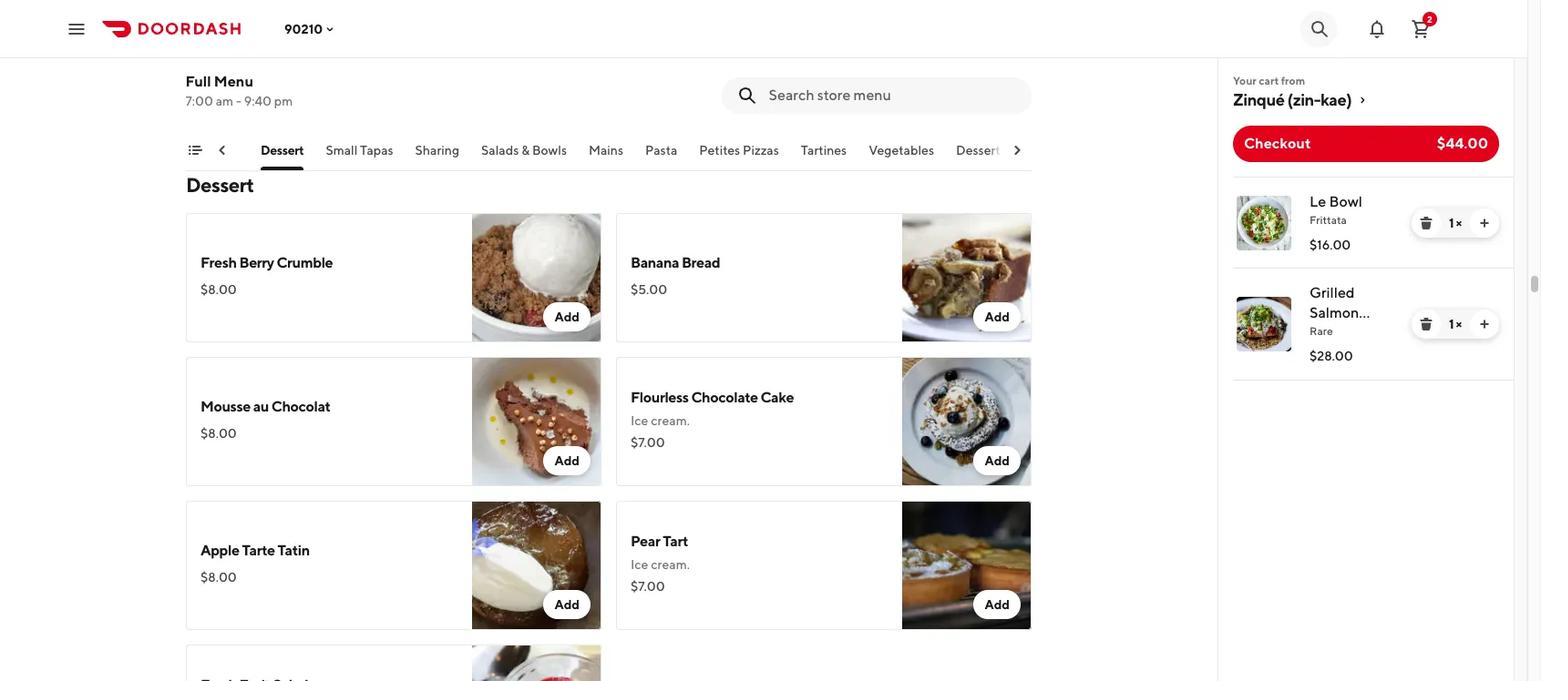 Task type: describe. For each thing, give the bounding box(es) containing it.
grilled
[[1310, 284, 1355, 302]]

pasta button
[[646, 141, 678, 170]]

bread
[[682, 254, 721, 272]]

2 items, open order cart image
[[1410, 18, 1432, 40]]

add for flourless chocolate cake
[[985, 454, 1010, 469]]

ice inside flourless chocolate cake ice cream. $7.00
[[631, 414, 649, 428]]

am
[[216, 94, 234, 108]]

chocolat
[[271, 398, 331, 416]]

(gf)
[[1348, 325, 1379, 342]]

pizzas
[[743, 143, 780, 158]]

your
[[1234, 74, 1257, 88]]

add for pear tart
[[985, 598, 1010, 613]]

petites pizzas button
[[700, 141, 780, 170]]

plate inside combo plate assortment of our curated cheeses and charcuterie $28.00
[[251, 14, 285, 31]]

90210
[[284, 21, 323, 36]]

and
[[401, 38, 423, 53]]

-
[[237, 94, 242, 108]]

grilled salmon plate (gf)
[[1310, 284, 1379, 342]]

1 vertical spatial $28.00
[[1310, 349, 1354, 364]]

open menu image
[[66, 18, 88, 40]]

berry
[[239, 254, 274, 272]]

petites
[[700, 143, 741, 158]]

zinqué
[[1234, 90, 1285, 109]]

charcuterie
[[113, 143, 182, 158]]

cheeses
[[352, 38, 398, 53]]

add button for fresh berry crumble
[[544, 303, 591, 332]]

salmon
[[1310, 305, 1360, 322]]

$7.00 inside flourless chocolate cake ice cream. $7.00
[[631, 436, 665, 450]]

show menu categories image
[[188, 143, 202, 158]]

$7.00 inside pear tart ice cream. $7.00
[[631, 580, 665, 594]]

charcuterie & cheese button
[[113, 141, 239, 170]]

assortment
[[201, 38, 265, 53]]

$5.00
[[631, 283, 668, 297]]

remove item from cart image for le bowl
[[1419, 216, 1434, 231]]

kae)
[[1321, 90, 1352, 109]]

scroll menu navigation right image
[[1010, 143, 1025, 158]]

1 horizontal spatial dessert
[[261, 143, 304, 158]]

tapas
[[361, 143, 394, 158]]

tarte
[[242, 542, 275, 560]]

flourless
[[631, 389, 689, 407]]

small tapas
[[326, 143, 394, 158]]

tatin
[[277, 542, 310, 560]]

pear tart image
[[903, 501, 1032, 631]]

combo plate assortment of our curated cheeses and charcuterie $28.00
[[201, 14, 423, 93]]

sharing button
[[416, 141, 460, 170]]

salads
[[482, 143, 520, 158]]

& for salads
[[522, 143, 530, 158]]

fresh fruit salad image
[[472, 645, 602, 682]]

le bowl image
[[1237, 196, 1292, 251]]

zinqué (zin-kae) link
[[1234, 89, 1500, 111]]

add one to cart image for grilled salmon plate (gf)
[[1478, 317, 1492, 332]]

tart
[[663, 533, 688, 551]]

notification bell image
[[1367, 18, 1389, 40]]

banana bread image
[[903, 213, 1032, 343]]

banana bread
[[631, 254, 721, 272]]

cream. inside flourless chocolate cake ice cream. $7.00
[[651, 414, 690, 428]]

from
[[1282, 74, 1306, 88]]

add for banana bread
[[985, 310, 1010, 325]]

coffee button
[[1023, 141, 1063, 170]]

1 for grilled salmon plate (gf)
[[1450, 317, 1454, 332]]

$8.00 for fresh
[[201, 283, 237, 297]]

small tapas button
[[326, 141, 394, 170]]

your cart from
[[1234, 74, 1306, 88]]

add button for apple tarte tatin
[[544, 591, 591, 620]]

au
[[253, 398, 269, 416]]

90210 button
[[284, 21, 338, 36]]

pm
[[275, 94, 293, 108]]

charcuterie & cheese
[[113, 143, 239, 158]]

of
[[268, 38, 280, 53]]

full
[[186, 73, 212, 90]]

coffee
[[1023, 143, 1063, 158]]

le
[[1310, 193, 1327, 211]]

banana
[[631, 254, 679, 272]]

apple
[[201, 542, 239, 560]]

Item Search search field
[[769, 86, 1017, 106]]

mousse au chocolat image
[[472, 357, 602, 487]]

1 × for le bowl
[[1450, 216, 1462, 231]]

fresh berry crumble image
[[472, 213, 602, 343]]

remove item from cart image for grilled salmon plate (gf)
[[1419, 317, 1434, 332]]

pasta
[[646, 143, 678, 158]]

tartines button
[[802, 141, 848, 170]]

$16.00
[[1310, 238, 1351, 253]]

our
[[282, 38, 302, 53]]

pear tart ice cream. $7.00
[[631, 533, 690, 594]]

$8.00 for mousse
[[201, 427, 237, 441]]

zinqué (zin-kae)
[[1234, 90, 1352, 109]]

petites pizzas
[[700, 143, 780, 158]]



Task type: vqa. For each thing, say whether or not it's contained in the screenshot.
FRITTATA
yes



Task type: locate. For each thing, give the bounding box(es) containing it.
3 $8.00 from the top
[[201, 571, 237, 585]]

grilled salmon plate (gf) image
[[1237, 297, 1292, 352]]

$7.00
[[631, 436, 665, 450], [631, 580, 665, 594]]

add button for pear tart
[[974, 591, 1021, 620]]

1 vertical spatial cream.
[[651, 558, 690, 573]]

2 add one to cart image from the top
[[1478, 317, 1492, 332]]

0 vertical spatial $28.00
[[201, 78, 244, 93]]

pear
[[631, 533, 660, 551]]

2 1 × from the top
[[1450, 317, 1462, 332]]

list
[[1219, 177, 1514, 381]]

$7.00 down pear
[[631, 580, 665, 594]]

1 vertical spatial $8.00
[[201, 427, 237, 441]]

1 vertical spatial ice
[[631, 558, 649, 573]]

le bowl frittata
[[1310, 193, 1363, 227]]

$28.00 inside combo plate assortment of our curated cheeses and charcuterie $28.00
[[201, 78, 244, 93]]

$7.00 down flourless
[[631, 436, 665, 450]]

0 horizontal spatial plate
[[251, 14, 285, 31]]

cream. down tart
[[651, 558, 690, 573]]

0 horizontal spatial $28.00
[[201, 78, 244, 93]]

plate up of
[[251, 14, 285, 31]]

ice inside pear tart ice cream. $7.00
[[631, 558, 649, 573]]

$28.00 down rare
[[1310, 349, 1354, 364]]

1 horizontal spatial &
[[522, 143, 530, 158]]

add for fresh berry crumble
[[555, 310, 580, 325]]

list containing le bowl
[[1219, 177, 1514, 381]]

1 × from the top
[[1457, 216, 1462, 231]]

remove item from cart image
[[1419, 216, 1434, 231], [1419, 317, 1434, 332]]

ice down pear
[[631, 558, 649, 573]]

1 $7.00 from the top
[[631, 436, 665, 450]]

2 vertical spatial $8.00
[[201, 571, 237, 585]]

2 ice from the top
[[631, 558, 649, 573]]

fresh berry crumble
[[201, 254, 333, 272]]

plate down "salmon"
[[1310, 325, 1345, 342]]

0 vertical spatial 1 ×
[[1450, 216, 1462, 231]]

plate inside grilled salmon plate (gf)
[[1310, 325, 1345, 342]]

mains button
[[589, 141, 624, 170]]

full menu 7:00 am - 9:40 pm
[[186, 73, 293, 108]]

1
[[1450, 216, 1454, 231], [1450, 317, 1454, 332]]

1 & from the left
[[184, 143, 193, 158]]

1 cream. from the top
[[651, 414, 690, 428]]

flourless chocolate cake ice cream. $7.00
[[631, 389, 794, 450]]

$28.00 up am
[[201, 78, 244, 93]]

vegetables
[[869, 143, 935, 158]]

1 horizontal spatial $28.00
[[1310, 349, 1354, 364]]

combo plate image
[[472, 0, 602, 120]]

2 $8.00 from the top
[[201, 427, 237, 441]]

ice
[[631, 414, 649, 428], [631, 558, 649, 573]]

1 down '$44.00'
[[1450, 216, 1454, 231]]

cart
[[1259, 74, 1279, 88]]

chocolate
[[692, 389, 758, 407]]

mains
[[589, 143, 624, 158]]

salads & bowls
[[482, 143, 568, 158]]

2 1 from the top
[[1450, 317, 1454, 332]]

sharing
[[416, 143, 460, 158]]

add one to cart image for le bowl
[[1478, 216, 1492, 231]]

menu
[[215, 73, 254, 90]]

1 vertical spatial add one to cart image
[[1478, 317, 1492, 332]]

scroll menu navigation left image
[[215, 143, 230, 158]]

charcuterie
[[201, 57, 267, 71]]

curated
[[304, 38, 349, 53]]

apple tarte tatin image
[[472, 501, 602, 631]]

1 vertical spatial remove item from cart image
[[1419, 317, 1434, 332]]

$8.00
[[201, 283, 237, 297], [201, 427, 237, 441], [201, 571, 237, 585]]

$8.00 for apple
[[201, 571, 237, 585]]

vegetables button
[[869, 141, 935, 170]]

1 add one to cart image from the top
[[1478, 216, 1492, 231]]

& left 'bowls'
[[522, 143, 530, 158]]

1 1 × from the top
[[1450, 216, 1462, 231]]

plate
[[251, 14, 285, 31], [1310, 325, 1345, 342]]

$8.00 down fresh
[[201, 283, 237, 297]]

0 vertical spatial ×
[[1457, 216, 1462, 231]]

2 button
[[1403, 10, 1440, 47]]

add button for flourless chocolate cake
[[974, 447, 1021, 476]]

0 horizontal spatial dessert
[[186, 173, 254, 197]]

1 $8.00 from the top
[[201, 283, 237, 297]]

add one to cart image
[[1478, 216, 1492, 231], [1478, 317, 1492, 332]]

cream.
[[651, 414, 690, 428], [651, 558, 690, 573]]

1 vertical spatial 1 ×
[[1450, 317, 1462, 332]]

2 horizontal spatial dessert
[[957, 143, 1001, 158]]

1 vertical spatial 1
[[1450, 317, 1454, 332]]

apple tarte tatin
[[201, 542, 310, 560]]

0 vertical spatial plate
[[251, 14, 285, 31]]

$8.00 down apple
[[201, 571, 237, 585]]

0 vertical spatial $7.00
[[631, 436, 665, 450]]

1 vertical spatial plate
[[1310, 325, 1345, 342]]

7:00
[[186, 94, 214, 108]]

×
[[1457, 216, 1462, 231], [1457, 317, 1462, 332]]

checkout
[[1244, 135, 1311, 152]]

combo
[[201, 14, 249, 31]]

dessert down the pm
[[261, 143, 304, 158]]

flourless chocolate cake image
[[903, 357, 1032, 487]]

add button
[[544, 303, 591, 332], [974, 303, 1021, 332], [544, 447, 591, 476], [974, 447, 1021, 476], [544, 591, 591, 620], [974, 591, 1021, 620]]

cheese
[[195, 143, 239, 158]]

0 vertical spatial ice
[[631, 414, 649, 428]]

$28.00
[[201, 78, 244, 93], [1310, 349, 1354, 364]]

2 remove item from cart image from the top
[[1419, 317, 1434, 332]]

& for charcuterie
[[184, 143, 193, 158]]

2 × from the top
[[1457, 317, 1462, 332]]

(zin-
[[1288, 90, 1321, 109]]

1 for le bowl
[[1450, 216, 1454, 231]]

add button for banana bread
[[974, 303, 1021, 332]]

& left 'cheese'
[[184, 143, 193, 158]]

mousse au chocolat
[[201, 398, 331, 416]]

2 cream. from the top
[[651, 558, 690, 573]]

dessert left scroll menu navigation right image on the right top of the page
[[957, 143, 1001, 158]]

dessert down scroll menu navigation left icon at the left top of page
[[186, 173, 254, 197]]

cream. inside pear tart ice cream. $7.00
[[651, 558, 690, 573]]

$44.00
[[1438, 135, 1489, 152]]

cake
[[761, 389, 794, 407]]

1 horizontal spatial plate
[[1310, 325, 1345, 342]]

2 $7.00 from the top
[[631, 580, 665, 594]]

mousse
[[201, 398, 251, 416]]

2
[[1428, 13, 1433, 24]]

bowl
[[1330, 193, 1363, 211]]

frittata
[[1310, 213, 1347, 227]]

add for apple tarte tatin
[[555, 598, 580, 613]]

tartines
[[802, 143, 848, 158]]

$8.00 down mousse
[[201, 427, 237, 441]]

1 ice from the top
[[631, 414, 649, 428]]

1 vertical spatial $7.00
[[631, 580, 665, 594]]

bowls
[[533, 143, 568, 158]]

× for grilled salmon plate (gf)
[[1457, 317, 1462, 332]]

add for mousse au chocolat
[[555, 454, 580, 469]]

1 × for grilled salmon plate (gf)
[[1450, 317, 1462, 332]]

fresh
[[201, 254, 237, 272]]

rare
[[1310, 325, 1333, 338]]

0 horizontal spatial &
[[184, 143, 193, 158]]

1 right the (gf)
[[1450, 317, 1454, 332]]

ice down flourless
[[631, 414, 649, 428]]

1 ×
[[1450, 216, 1462, 231], [1450, 317, 1462, 332]]

crumble
[[277, 254, 333, 272]]

1 vertical spatial ×
[[1457, 317, 1462, 332]]

dessert button
[[957, 141, 1001, 170]]

1 1 from the top
[[1450, 216, 1454, 231]]

1 remove item from cart image from the top
[[1419, 216, 1434, 231]]

add button for mousse au chocolat
[[544, 447, 591, 476]]

dessert
[[261, 143, 304, 158], [957, 143, 1001, 158], [186, 173, 254, 197]]

salads & bowls button
[[482, 141, 568, 170]]

cream. down flourless
[[651, 414, 690, 428]]

0 vertical spatial 1
[[1450, 216, 1454, 231]]

0 vertical spatial remove item from cart image
[[1419, 216, 1434, 231]]

× for le bowl
[[1457, 216, 1462, 231]]

small
[[326, 143, 358, 158]]

0 vertical spatial $8.00
[[201, 283, 237, 297]]

2 & from the left
[[522, 143, 530, 158]]

9:40
[[245, 94, 272, 108]]

0 vertical spatial add one to cart image
[[1478, 216, 1492, 231]]

0 vertical spatial cream.
[[651, 414, 690, 428]]



